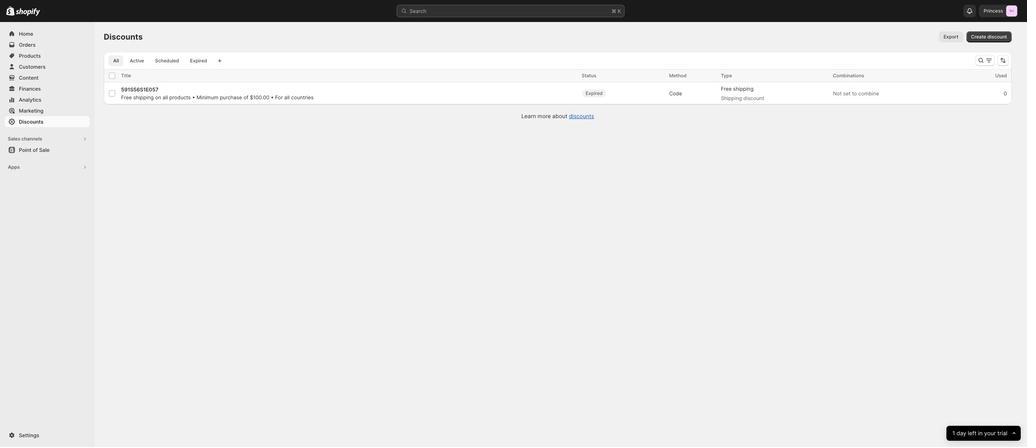 Task type: vqa. For each thing, say whether or not it's contained in the screenshot.
Products
yes



Task type: describe. For each thing, give the bounding box(es) containing it.
point of sale
[[19, 147, 50, 153]]

0 horizontal spatial shopify image
[[6, 6, 15, 16]]

$100.00
[[250, 94, 269, 101]]

code
[[669, 90, 682, 97]]

free for free shipping shipping discount
[[721, 86, 732, 92]]

free shipping shipping discount
[[721, 86, 764, 101]]

not
[[833, 90, 842, 97]]

finances
[[19, 86, 41, 92]]

export
[[944, 34, 958, 40]]

expired inside dropdown button
[[586, 90, 603, 96]]

all
[[113, 58, 119, 64]]

analytics link
[[5, 94, 90, 105]]

discounts
[[569, 113, 594, 119]]

apps
[[8, 164, 20, 170]]

products link
[[5, 50, 90, 61]]

expired link
[[185, 55, 212, 66]]

search
[[410, 8, 426, 14]]

0
[[1004, 90, 1007, 97]]

2 • from the left
[[271, 94, 274, 101]]

status
[[582, 73, 596, 79]]

not set to combine
[[833, 90, 879, 97]]

analytics
[[19, 97, 41, 103]]

your
[[984, 430, 996, 437]]

active
[[130, 58, 144, 64]]

combine
[[858, 90, 879, 97]]

0 vertical spatial discounts
[[104, 32, 143, 42]]

settings
[[19, 433, 39, 439]]

shipping for shipping
[[733, 86, 754, 92]]

of inside button
[[33, 147, 38, 153]]

customers
[[19, 64, 46, 70]]

1 day left in your trial
[[952, 430, 1007, 437]]

day
[[956, 430, 966, 437]]

1
[[952, 430, 955, 437]]

settings link
[[5, 430, 90, 441]]

in
[[978, 430, 983, 437]]

expired inside tab list
[[190, 58, 207, 64]]

expired button
[[582, 86, 614, 101]]

discount inside create discount 'button'
[[987, 34, 1007, 40]]

591s56s1e057
[[121, 86, 158, 93]]

1 • from the left
[[192, 94, 195, 101]]

1 all from the left
[[163, 94, 168, 101]]

type
[[721, 73, 732, 79]]

used
[[995, 73, 1007, 79]]

home
[[19, 31, 33, 37]]

1 horizontal spatial shopify image
[[16, 8, 40, 16]]

1 day left in your trial button
[[946, 426, 1021, 441]]

tab list containing all
[[107, 55, 213, 66]]

left
[[968, 430, 976, 437]]

sales channels button
[[5, 134, 90, 145]]

discounts link
[[5, 116, 90, 127]]

to
[[852, 90, 857, 97]]

create discount button
[[966, 31, 1012, 42]]

combinations
[[833, 73, 864, 79]]

channels
[[21, 136, 42, 142]]



Task type: locate. For each thing, give the bounding box(es) containing it.
title
[[121, 73, 131, 79]]

free inside free shipping shipping discount
[[721, 86, 732, 92]]

1 vertical spatial shipping
[[133, 94, 154, 101]]

free
[[721, 86, 732, 92], [121, 94, 132, 101]]

0 vertical spatial of
[[244, 94, 248, 101]]

content
[[19, 75, 39, 81]]

shipping down 591s56s1e057 on the top of the page
[[133, 94, 154, 101]]

k
[[618, 8, 621, 14]]

shopify image
[[6, 6, 15, 16], [16, 8, 40, 16]]

1 vertical spatial discount
[[743, 95, 764, 101]]

• left for
[[271, 94, 274, 101]]

free shipping on all products • minimum purchase of $100.00 • for all countries
[[121, 94, 314, 101]]

expired right scheduled
[[190, 58, 207, 64]]

free for free shipping on all products • minimum purchase of $100.00 • for all countries
[[121, 94, 132, 101]]

0 vertical spatial shipping
[[733, 86, 754, 92]]

1 vertical spatial expired
[[586, 90, 603, 96]]

used button
[[995, 72, 1015, 80]]

home link
[[5, 28, 90, 39]]

discounts up all
[[104, 32, 143, 42]]

about
[[552, 113, 567, 119]]

expired
[[190, 58, 207, 64], [586, 90, 603, 96]]

0 horizontal spatial free
[[121, 94, 132, 101]]

0 horizontal spatial •
[[192, 94, 195, 101]]

method
[[669, 73, 687, 79]]

title button
[[121, 72, 139, 80]]

shipping for on
[[133, 94, 154, 101]]

create discount
[[971, 34, 1007, 40]]

all
[[163, 94, 168, 101], [284, 94, 290, 101]]

discount inside free shipping shipping discount
[[743, 95, 764, 101]]

customers link
[[5, 61, 90, 72]]

0 horizontal spatial expired
[[190, 58, 207, 64]]

1 horizontal spatial discounts
[[104, 32, 143, 42]]

1 vertical spatial of
[[33, 147, 38, 153]]

0 vertical spatial free
[[721, 86, 732, 92]]

apps button
[[5, 162, 90, 173]]

• right products
[[192, 94, 195, 101]]

0 horizontal spatial discounts
[[19, 119, 43, 125]]

sales
[[8, 136, 20, 142]]

shipping
[[721, 95, 742, 101]]

all right on
[[163, 94, 168, 101]]

2 all from the left
[[284, 94, 290, 101]]

1 vertical spatial free
[[121, 94, 132, 101]]

discounts link
[[569, 113, 594, 119]]

products
[[169, 94, 191, 101]]

point of sale button
[[0, 145, 94, 156]]

discounts inside discounts link
[[19, 119, 43, 125]]

discount right shipping
[[743, 95, 764, 101]]

1 horizontal spatial •
[[271, 94, 274, 101]]

orders
[[19, 42, 36, 48]]

discounts
[[104, 32, 143, 42], [19, 119, 43, 125]]

discounts down marketing
[[19, 119, 43, 125]]

of left $100.00
[[244, 94, 248, 101]]

1 horizontal spatial expired
[[586, 90, 603, 96]]

•
[[192, 94, 195, 101], [271, 94, 274, 101]]

shipping inside free shipping shipping discount
[[733, 86, 754, 92]]

all button
[[108, 55, 124, 66]]

minimum
[[197, 94, 218, 101]]

set
[[843, 90, 851, 97]]

shipping up shipping
[[733, 86, 754, 92]]

⌘
[[612, 8, 616, 14]]

of left sale
[[33, 147, 38, 153]]

1 horizontal spatial free
[[721, 86, 732, 92]]

orders link
[[5, 39, 90, 50]]

sale
[[39, 147, 50, 153]]

trial
[[997, 430, 1007, 437]]

1 horizontal spatial of
[[244, 94, 248, 101]]

free up shipping
[[721, 86, 732, 92]]

on
[[155, 94, 161, 101]]

1 horizontal spatial shipping
[[733, 86, 754, 92]]

content link
[[5, 72, 90, 83]]

of
[[244, 94, 248, 101], [33, 147, 38, 153]]

marketing
[[19, 108, 43, 114]]

products
[[19, 53, 41, 59]]

discount right create
[[987, 34, 1007, 40]]

learn more about discounts
[[521, 113, 594, 119]]

active link
[[125, 55, 149, 66]]

scheduled link
[[150, 55, 184, 66]]

countries
[[291, 94, 314, 101]]

1 vertical spatial discounts
[[19, 119, 43, 125]]

sales channels
[[8, 136, 42, 142]]

princess
[[984, 8, 1003, 14]]

⌘ k
[[612, 8, 621, 14]]

princess image
[[1006, 6, 1017, 17]]

for
[[275, 94, 283, 101]]

0 horizontal spatial discount
[[743, 95, 764, 101]]

more
[[538, 113, 551, 119]]

0 vertical spatial discount
[[987, 34, 1007, 40]]

tab list
[[107, 55, 213, 66]]

export button
[[939, 31, 963, 42]]

discount
[[987, 34, 1007, 40], [743, 95, 764, 101]]

scheduled
[[155, 58, 179, 64]]

0 vertical spatial expired
[[190, 58, 207, 64]]

0 horizontal spatial shipping
[[133, 94, 154, 101]]

learn
[[521, 113, 536, 119]]

1 horizontal spatial discount
[[987, 34, 1007, 40]]

all right for
[[284, 94, 290, 101]]

purchase
[[220, 94, 242, 101]]

1 horizontal spatial all
[[284, 94, 290, 101]]

0 horizontal spatial all
[[163, 94, 168, 101]]

shipping
[[733, 86, 754, 92], [133, 94, 154, 101]]

expired down status
[[586, 90, 603, 96]]

marketing link
[[5, 105, 90, 116]]

point of sale link
[[5, 145, 90, 156]]

finances link
[[5, 83, 90, 94]]

free down 591s56s1e057 on the top of the page
[[121, 94, 132, 101]]

point
[[19, 147, 31, 153]]

create
[[971, 34, 986, 40]]

0 horizontal spatial of
[[33, 147, 38, 153]]



